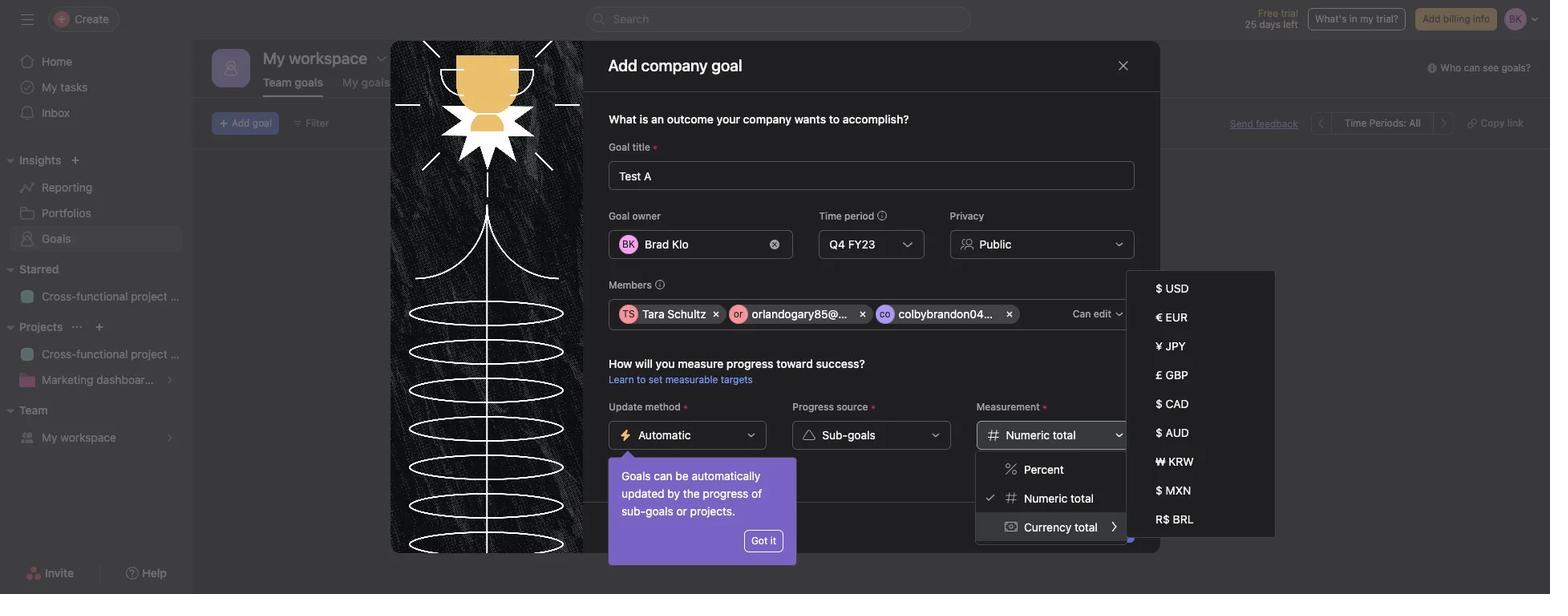 Task type: locate. For each thing, give the bounding box(es) containing it.
2 cross-functional project plan link from the top
[[10, 342, 192, 367]]

0 vertical spatial cross-
[[42, 290, 76, 303]]

tara schultz cell
[[619, 304, 726, 324]]

starred element
[[0, 255, 192, 313]]

company inside dialog
[[743, 112, 791, 126]]

my down team dropdown button
[[42, 431, 57, 444]]

send
[[1230, 117, 1253, 130]]

row
[[619, 304, 1065, 328]]

goals down portfolios
[[42, 232, 71, 245]]

period
[[844, 210, 874, 222]]

goal left owner
[[608, 210, 629, 222]]

remove image
[[770, 240, 779, 249]]

see
[[1483, 62, 1499, 74]]

0 vertical spatial cross-functional project plan link
[[10, 284, 192, 310]]

team inside dropdown button
[[19, 403, 48, 417]]

numeric total up percent
[[1006, 428, 1076, 442]]

cross-functional project plan link up marketing dashboards
[[10, 342, 192, 367]]

1 vertical spatial or
[[677, 504, 687, 518]]

cross-functional project plan for the cross-functional project plan link in projects element
[[42, 347, 192, 361]]

projects element
[[0, 313, 192, 396]]

numeric down measurement
[[1006, 428, 1049, 442]]

0 vertical spatial company
[[743, 112, 791, 126]]

0 vertical spatial team
[[263, 75, 292, 89]]

marketing
[[42, 373, 93, 387]]

plan for the cross-functional project plan link within starred element
[[170, 290, 192, 303]]

2 vertical spatial can
[[654, 469, 673, 483]]

1 vertical spatial plan
[[170, 347, 192, 361]]

0 vertical spatial cross-functional project plan
[[42, 290, 192, 303]]

required image
[[680, 402, 690, 412], [868, 402, 877, 412]]

0 vertical spatial total
[[1052, 428, 1076, 442]]

progress inside how will you measure progress toward success? learn to set measurable targets
[[726, 357, 773, 370]]

add for add your company mission to align your work and stay inspired. only members with full access can edit.
[[510, 214, 531, 228]]

numeric total button
[[976, 421, 1134, 450]]

0 vertical spatial numeric
[[1006, 428, 1049, 442]]

how
[[608, 357, 632, 370]]

plan inside starred element
[[170, 290, 192, 303]]

project down goals link
[[131, 290, 167, 303]]

goal right save
[[1102, 521, 1124, 535]]

info
[[1473, 13, 1490, 25]]

plan inside projects element
[[170, 347, 192, 361]]

progress up targets
[[726, 357, 773, 370]]

required image
[[650, 142, 660, 152], [1040, 402, 1049, 412]]

add for add billing info
[[1423, 13, 1441, 25]]

team down "my workspace"
[[263, 75, 292, 89]]

0 vertical spatial or
[[733, 308, 743, 320]]

got it
[[751, 535, 776, 547]]

required image for measurement
[[1040, 402, 1049, 412]]

0 vertical spatial project
[[131, 290, 167, 303]]

2 cross- from the top
[[42, 347, 76, 361]]

to inside how will you measure progress toward success? learn to set measurable targets
[[636, 373, 646, 385]]

company goal
[[641, 56, 742, 75]]

got it button
[[744, 530, 784, 553]]

invite button
[[15, 559, 84, 588]]

team goals link
[[263, 75, 323, 97]]

functional
[[76, 290, 128, 303], [76, 347, 128, 361]]

fy23
[[848, 237, 875, 251]]

reporting
[[42, 180, 92, 194]]

or down by
[[677, 504, 687, 518]]

sub-
[[822, 428, 847, 442]]

can inside goals can be automatically updated by the progress of sub-goals or projects.
[[654, 469, 673, 483]]

$ left mxn
[[1156, 484, 1163, 497]]

1 goal from the top
[[608, 141, 629, 153]]

0 horizontal spatial or
[[677, 504, 687, 518]]

1 vertical spatial cross-functional project plan link
[[10, 342, 192, 367]]

0 horizontal spatial to
[[636, 373, 646, 385]]

2 functional from the top
[[76, 347, 128, 361]]

1 horizontal spatial or
[[733, 308, 743, 320]]

1 vertical spatial company
[[560, 214, 607, 228]]

required image up sub-goals "dropdown button"
[[868, 402, 877, 412]]

$ left aud
[[1156, 426, 1163, 440]]

0 horizontal spatial goals
[[42, 232, 71, 245]]

$ left usd
[[1156, 282, 1163, 295]]

risk
[[1164, 322, 1181, 334]]

or
[[733, 308, 743, 320], [677, 504, 687, 518]]

0 vertical spatial to
[[653, 214, 663, 228]]

goals can be automatically updated by the progress of sub-goals or projects.
[[622, 469, 762, 518]]

1 horizontal spatial to
[[653, 214, 663, 228]]

1 horizontal spatial required image
[[1040, 402, 1049, 412]]

functional down goals link
[[76, 290, 128, 303]]

how will you measure progress toward success? learn to set measurable targets
[[608, 357, 865, 385]]

numeric total up currency total
[[1024, 491, 1094, 505]]

save
[[1074, 521, 1099, 535]]

row inside add company goal dialog
[[619, 304, 1065, 328]]

my workspace
[[42, 431, 116, 444]]

cancel
[[1008, 521, 1044, 535]]

to
[[653, 214, 663, 228], [636, 373, 646, 385]]

0 horizontal spatial required image
[[650, 142, 660, 152]]

cross-functional project plan inside projects element
[[42, 347, 192, 361]]

1 required image from the left
[[680, 402, 690, 412]]

4 $ from the top
[[1156, 484, 1163, 497]]

marketing dashboards
[[42, 373, 157, 387]]

0 vertical spatial goal
[[253, 117, 272, 129]]

my tasks
[[42, 80, 88, 94]]

progress down automatically
[[703, 487, 749, 500]]

numeric
[[1006, 428, 1049, 442], [1024, 491, 1068, 505]]

2 horizontal spatial can
[[1464, 62, 1480, 74]]

can left see
[[1464, 62, 1480, 74]]

wants
[[794, 112, 826, 126]]

free
[[1258, 7, 1278, 19]]

at
[[1152, 322, 1162, 334]]

project inside starred element
[[131, 290, 167, 303]]

your right outcome
[[716, 112, 740, 126]]

goal inside dialog
[[1102, 521, 1124, 535]]

i
[[541, 322, 544, 335]]

of
[[752, 487, 762, 500]]

1 horizontal spatial can
[[1003, 214, 1022, 228]]

2 project from the top
[[131, 347, 167, 361]]

1 vertical spatial cross-functional project plan
[[42, 347, 192, 361]]

what's in my trial?
[[1315, 13, 1399, 25]]

1 vertical spatial progress
[[703, 487, 749, 500]]

progress inside goals can be automatically updated by the progress of sub-goals or projects.
[[703, 487, 749, 500]]

r$ brl
[[1156, 512, 1194, 526]]

my down "my workspace"
[[342, 75, 358, 89]]

members
[[608, 279, 652, 291]]

projects.
[[690, 504, 736, 518]]

0 horizontal spatial required image
[[680, 402, 690, 412]]

required image up numeric total dropdown button
[[1040, 402, 1049, 412]]

0 vertical spatial plan
[[170, 290, 192, 303]]

goals up updated
[[622, 469, 651, 483]]

company
[[743, 112, 791, 126], [560, 214, 607, 228]]

row containing tara schultz
[[619, 304, 1065, 328]]

cross- for the cross-functional project plan link in projects element
[[42, 347, 76, 361]]

1 vertical spatial required image
[[1040, 402, 1049, 412]]

0 horizontal spatial team
[[19, 403, 48, 417]]

add company goal
[[608, 56, 742, 75]]

1 $ from the top
[[1156, 282, 1163, 295]]

goal for add goal
[[253, 117, 272, 129]]

0 horizontal spatial company
[[560, 214, 607, 228]]

to left set
[[636, 373, 646, 385]]

your
[[716, 112, 740, 126], [534, 214, 557, 228], [694, 214, 717, 228]]

cross- down starred on the left of page
[[42, 290, 76, 303]]

company left the "mission"
[[560, 214, 607, 228]]

got
[[751, 535, 768, 547]]

to left align in the top of the page
[[653, 214, 663, 228]]

my inside teams element
[[42, 431, 57, 444]]

learn
[[608, 373, 634, 385]]

0 vertical spatial goals
[[42, 232, 71, 245]]

goal for save goal
[[1102, 521, 1124, 535]]

jpy
[[1166, 339, 1186, 353]]

2 vertical spatial goals
[[622, 469, 651, 483]]

can left edit.
[[1003, 214, 1022, 228]]

1 vertical spatial cross-
[[42, 347, 76, 361]]

3 $ from the top
[[1156, 426, 1163, 440]]

0 vertical spatial progress
[[726, 357, 773, 370]]

gbp
[[1166, 368, 1188, 382]]

brl
[[1173, 512, 1194, 526]]

your down the mission title text box
[[534, 214, 557, 228]]

£ gbp
[[1156, 368, 1188, 382]]

1 horizontal spatial company
[[743, 112, 791, 126]]

or inside goals can be automatically updated by the progress of sub-goals or projects.
[[677, 504, 687, 518]]

my
[[1360, 13, 1374, 25]]

1 cross-functional project plan from the top
[[42, 290, 192, 303]]

time period
[[819, 210, 874, 222]]

2 goal from the top
[[608, 210, 629, 222]]

add inside the "add billing info" "button"
[[1423, 13, 1441, 25]]

schultz
[[667, 307, 706, 321]]

goals inside "dropdown button"
[[847, 428, 875, 442]]

cross-functional project plan inside starred element
[[42, 290, 192, 303]]

owner
[[632, 210, 661, 222]]

2 required image from the left
[[868, 402, 877, 412]]

cross-functional project plan down goals link
[[42, 290, 192, 303]]

close this dialog image
[[1117, 59, 1130, 72]]

1 horizontal spatial required image
[[868, 402, 877, 412]]

required image down learn to set measurable targets link
[[680, 402, 690, 412]]

will
[[635, 357, 652, 370]]

goals?
[[1502, 62, 1531, 74]]

functional up marketing dashboards
[[76, 347, 128, 361]]

$ for $ aud
[[1156, 426, 1163, 440]]

total inside dropdown button
[[1052, 428, 1076, 442]]

what is an outcome your company wants to accomplish?
[[608, 112, 909, 126]]

0%
[[1192, 322, 1207, 334]]

1 horizontal spatial goal
[[1102, 521, 1124, 535]]

0 vertical spatial functional
[[76, 290, 128, 303]]

cross- inside projects element
[[42, 347, 76, 361]]

1 vertical spatial goal
[[608, 210, 629, 222]]

cross- up marketing
[[42, 347, 76, 361]]

project up dashboards
[[131, 347, 167, 361]]

€
[[1156, 310, 1163, 324]]

public
[[979, 237, 1011, 251]]

goals
[[295, 75, 323, 89], [361, 75, 390, 89], [847, 428, 875, 442], [646, 504, 674, 518]]

required image down an
[[650, 142, 660, 152]]

or right schultz
[[733, 308, 743, 320]]

what's
[[1315, 13, 1347, 25]]

$ left cad
[[1156, 397, 1163, 411]]

my for my workspace
[[42, 431, 57, 444]]

1 project from the top
[[131, 290, 167, 303]]

1 vertical spatial goal
[[1102, 521, 1124, 535]]

access
[[964, 214, 1000, 228]]

can left the be
[[654, 469, 673, 483]]

2 plan from the top
[[170, 347, 192, 361]]

my left tasks
[[42, 80, 57, 94]]

1 vertical spatial functional
[[76, 347, 128, 361]]

the
[[683, 487, 700, 500]]

1 vertical spatial project
[[131, 347, 167, 361]]

cross- inside starred element
[[42, 290, 76, 303]]

my for my tasks
[[42, 80, 57, 94]]

cross-functional project plan link up projects element
[[10, 284, 192, 310]]

1 cross-functional project plan link from the top
[[10, 284, 192, 310]]

1 vertical spatial team
[[19, 403, 48, 417]]

goal down team goals link
[[253, 117, 272, 129]]

goal left title on the top left of the page
[[608, 141, 629, 153]]

2 cross-functional project plan from the top
[[42, 347, 192, 361]]

cross-functional project plan link inside starred element
[[10, 284, 192, 310]]

public button
[[950, 230, 1134, 259]]

team for team goals
[[263, 75, 292, 89]]

q4 fy23
[[829, 237, 875, 251]]

2 $ from the top
[[1156, 397, 1163, 411]]

goals inside goals can be automatically updated by the progress of sub-goals or projects.
[[646, 504, 674, 518]]

1 vertical spatial can
[[1003, 214, 1022, 228]]

ts
[[622, 308, 635, 320]]

automatic
[[638, 428, 691, 442]]

1 functional from the top
[[76, 290, 128, 303]]

teams element
[[0, 396, 192, 454]]

numeric down percent
[[1024, 491, 1068, 505]]

starred button
[[0, 260, 59, 279]]

goals up pt. i
[[510, 270, 559, 293]]

1 vertical spatial to
[[636, 373, 646, 385]]

projects button
[[0, 318, 63, 337]]

1 horizontal spatial team
[[263, 75, 292, 89]]

my inside global element
[[42, 80, 57, 94]]

cross-functional project plan up dashboards
[[42, 347, 192, 361]]

klo
[[672, 237, 688, 251]]

0 vertical spatial goal
[[608, 141, 629, 153]]

automatic button
[[608, 421, 767, 450]]

bk
[[622, 238, 635, 250]]

0 horizontal spatial goal
[[253, 117, 272, 129]]

functional inside starred element
[[76, 290, 128, 303]]

cross-functional project plan link inside projects element
[[10, 342, 192, 367]]

billing
[[1443, 13, 1471, 25]]

to accomplish?
[[829, 112, 909, 126]]

team down marketing
[[19, 403, 48, 417]]

goals for sub-goals
[[847, 428, 875, 442]]

1 cross- from the top
[[42, 290, 76, 303]]

0 vertical spatial can
[[1464, 62, 1480, 74]]

add inside add company goal dialog
[[608, 56, 638, 75]]

inspired.
[[795, 214, 839, 228]]

starred
[[19, 262, 59, 276]]

1 horizontal spatial goals
[[510, 270, 559, 293]]

your right align in the top of the page
[[694, 214, 717, 228]]

company left 'wants'
[[743, 112, 791, 126]]

0 vertical spatial numeric total
[[1006, 428, 1076, 442]]

1 vertical spatial numeric total
[[1024, 491, 1094, 505]]

cross-functional project plan link
[[10, 284, 192, 310], [10, 342, 192, 367]]

0 vertical spatial required image
[[650, 142, 660, 152]]

inbox link
[[10, 100, 183, 126]]

goals inside goals can be automatically updated by the progress of sub-goals or projects.
[[622, 469, 651, 483]]

trial?
[[1376, 13, 1399, 25]]

add inside add goal button
[[232, 117, 250, 129]]

total
[[1052, 428, 1076, 442], [1071, 491, 1094, 505], [1075, 520, 1098, 534]]

1 vertical spatial goals
[[510, 270, 559, 293]]

what
[[608, 112, 636, 126]]

0 horizontal spatial can
[[654, 469, 673, 483]]

functional inside projects element
[[76, 347, 128, 361]]

2 horizontal spatial goals
[[622, 469, 651, 483]]

1 plan from the top
[[170, 290, 192, 303]]



Task type: describe. For each thing, give the bounding box(es) containing it.
percent
[[1024, 462, 1064, 476]]

colbybrandon04@gmail.com cell
[[875, 304, 1047, 324]]

insights button
[[0, 151, 61, 170]]

cross-functional project plan for the cross-functional project plan link within starred element
[[42, 290, 192, 303]]

$ aud
[[1156, 426, 1189, 440]]

required image for automatic
[[680, 402, 690, 412]]

q4
[[829, 237, 845, 251]]

required image for goal title
[[650, 142, 660, 152]]

Mission title text field
[[501, 163, 581, 200]]

set
[[648, 373, 662, 385]]

who
[[1441, 62, 1461, 74]]

team button
[[0, 401, 48, 420]]

tara schultz
[[642, 307, 706, 321]]

home
[[42, 55, 72, 68]]

hide sidebar image
[[21, 13, 34, 26]]

insights element
[[0, 146, 192, 255]]

in
[[1350, 13, 1358, 25]]

goals for team goals
[[295, 75, 323, 89]]

goals inside insights element
[[42, 232, 71, 245]]

orlandogary85@gmail.com
[[752, 307, 891, 321]]

add for add goal
[[232, 117, 250, 129]]

your inside add company goal dialog
[[716, 112, 740, 126]]

goals for my goals
[[361, 75, 390, 89]]

functional for the cross-functional project plan link within starred element
[[76, 290, 128, 303]]

save goal button
[[1064, 514, 1134, 543]]

cancel button
[[998, 514, 1054, 543]]

goals link
[[10, 226, 183, 252]]

$ mxn
[[1156, 484, 1191, 497]]

sub-goals
[[822, 428, 875, 442]]

Enter goal name text field
[[608, 161, 1134, 190]]

search list box
[[586, 6, 971, 32]]

$ cad
[[1156, 397, 1189, 411]]

£
[[1156, 368, 1163, 382]]

work
[[720, 214, 745, 228]]

currency total link
[[976, 512, 1127, 541]]

search button
[[586, 6, 971, 32]]

colbybrandon04@gmail.com
[[898, 307, 1047, 321]]

search
[[613, 12, 649, 26]]

goal for goal title
[[608, 141, 629, 153]]

1 vertical spatial total
[[1071, 491, 1094, 505]]

2 vertical spatial total
[[1075, 520, 1098, 534]]

send feedback
[[1230, 117, 1298, 130]]

it
[[770, 535, 776, 547]]

with
[[920, 214, 942, 228]]

marketing dashboards link
[[10, 367, 183, 393]]

measurable
[[665, 373, 718, 385]]

cad
[[1166, 397, 1189, 411]]

and
[[748, 214, 767, 228]]

add billing info button
[[1416, 8, 1497, 30]]

at risk • 0%
[[1152, 322, 1207, 334]]

project inside projects element
[[131, 347, 167, 361]]

method
[[645, 401, 680, 413]]

required image for sub-goals
[[868, 402, 877, 412]]

my for my goals
[[342, 75, 358, 89]]

can for goals can be automatically updated by the progress of sub-goals or projects.
[[654, 469, 673, 483]]

dashboards
[[96, 373, 157, 387]]

progress
[[792, 401, 834, 413]]

copy link button
[[1461, 112, 1531, 135]]

only
[[842, 214, 866, 228]]

you
[[655, 357, 675, 370]]

krw
[[1169, 455, 1194, 468]]

tara
[[642, 307, 664, 321]]

can for who can see goals?
[[1464, 62, 1480, 74]]

portfolios
[[42, 206, 91, 220]]

•
[[1184, 322, 1188, 334]]

outcome
[[667, 112, 713, 126]]

mxn
[[1166, 484, 1191, 497]]

free trial 25 days left
[[1245, 7, 1298, 30]]

insights
[[19, 153, 61, 167]]

team for team
[[19, 403, 48, 417]]

by
[[668, 487, 680, 500]]

plan for the cross-functional project plan link in projects element
[[170, 347, 192, 361]]

add company goal dialog
[[390, 41, 1160, 554]]

stay
[[770, 214, 792, 228]]

cross- for the cross-functional project plan link within starred element
[[42, 290, 76, 303]]

source
[[836, 401, 868, 413]]

¥
[[1156, 339, 1163, 353]]

1 vertical spatial numeric
[[1024, 491, 1068, 505]]

goal owner
[[608, 210, 661, 222]]

currency
[[1024, 520, 1072, 534]]

update method
[[608, 401, 680, 413]]

numeric total inside dropdown button
[[1006, 428, 1076, 442]]

tasks
[[60, 80, 88, 94]]

add your company mission to align your work and stay inspired. only members with full access can edit.
[[510, 214, 1048, 228]]

can
[[1073, 308, 1091, 320]]

₩ krw
[[1156, 455, 1194, 468]]

goal title
[[608, 141, 650, 153]]

$ for $ usd
[[1156, 282, 1163, 295]]

send feedback link
[[1230, 117, 1298, 131]]

numeric total link
[[976, 484, 1127, 512]]

orlandogary85@gmail.com cell
[[728, 304, 891, 324]]

or inside cell
[[733, 308, 743, 320]]

mission
[[610, 214, 650, 228]]

$ for $ cad
[[1156, 397, 1163, 411]]

r$
[[1156, 512, 1170, 526]]

workspace
[[60, 431, 116, 444]]

my workspace
[[263, 49, 367, 67]]

$ for $ mxn
[[1156, 484, 1163, 497]]

be
[[676, 469, 689, 483]]

full
[[945, 214, 961, 228]]

pt. i
[[523, 322, 544, 335]]

days
[[1260, 18, 1281, 30]]

measure
[[678, 357, 723, 370]]

privacy
[[950, 210, 984, 222]]

portfolios link
[[10, 201, 183, 226]]

functional for the cross-functional project plan link in projects element
[[76, 347, 128, 361]]

my workspace link
[[10, 425, 183, 451]]

goals can be automatically updated by the progress of sub-goals or projects. tooltip
[[609, 453, 796, 565]]

edit
[[1093, 308, 1111, 320]]

goal for goal owner
[[608, 210, 629, 222]]

can edit
[[1073, 308, 1111, 320]]

title
[[632, 141, 650, 153]]

global element
[[0, 39, 192, 136]]

numeric inside dropdown button
[[1006, 428, 1049, 442]]

add for add company goal
[[608, 56, 638, 75]]

copy link
[[1481, 117, 1524, 129]]

home link
[[10, 49, 183, 75]]

add billing info
[[1423, 13, 1490, 25]]

measurement
[[976, 401, 1040, 413]]



Task type: vqa. For each thing, say whether or not it's contained in the screenshot.
Public on the top of page
yes



